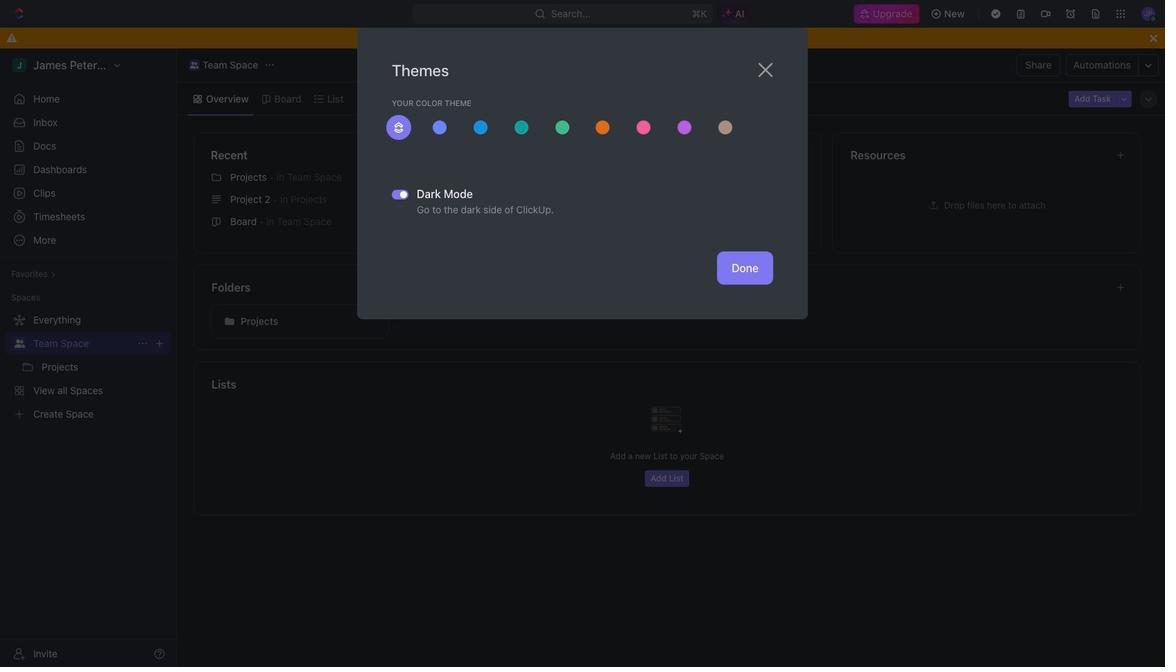 Task type: vqa. For each thing, say whether or not it's contained in the screenshot.
the rightmost the Spaces
no



Task type: describe. For each thing, give the bounding box(es) containing it.
user group image
[[190, 62, 199, 69]]

no lists icon. image
[[639, 396, 695, 452]]



Task type: locate. For each thing, give the bounding box(es) containing it.
tree
[[6, 309, 171, 426]]

dialog
[[357, 28, 808, 320]]

user group image
[[14, 340, 25, 348]]

tree inside sidebar navigation
[[6, 309, 171, 426]]

sidebar navigation
[[0, 49, 177, 668]]



